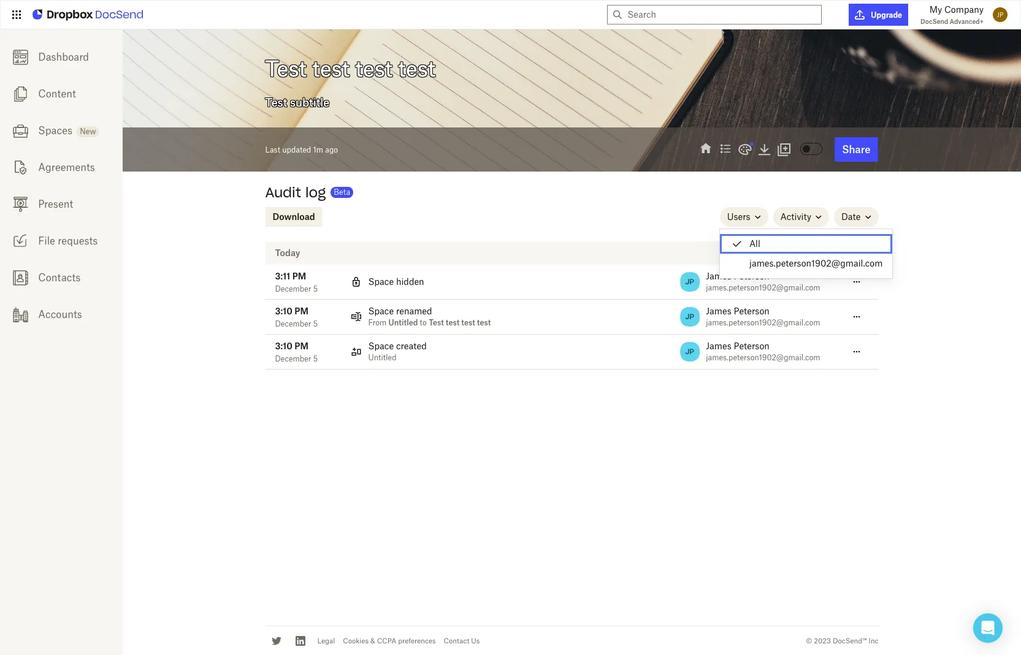 Task type: locate. For each thing, give the bounding box(es) containing it.
3 james from the top
[[706, 341, 731, 351]]

file
[[38, 235, 55, 247]]

pm
[[292, 271, 306, 281], [295, 306, 308, 316], [295, 341, 308, 351]]

peterson for 3:11 pm
[[734, 271, 770, 281]]

2 test from the left
[[461, 318, 475, 327]]

3 peterson from the top
[[734, 341, 770, 351]]

1 3:10 pm december 5 from the top
[[275, 306, 318, 329]]

1 james peterson james.peterson1902@gmail.com from the top
[[706, 271, 820, 293]]

peterson
[[734, 271, 770, 281], [734, 306, 770, 316], [734, 341, 770, 351]]

space inside space created untitled
[[368, 341, 394, 351]]

space
[[368, 277, 394, 287], [368, 306, 394, 316], [368, 341, 394, 351]]

© 2023 docsend™ inc
[[806, 637, 878, 646]]

5
[[313, 285, 318, 294], [313, 320, 318, 329], [313, 354, 318, 364]]

us
[[471, 637, 480, 646]]

1 space from the top
[[368, 277, 394, 287]]

space for space renamed from untitled to test test test test
[[368, 306, 394, 316]]

1 vertical spatial james peterson james.peterson1902@gmail.com
[[706, 306, 820, 327]]

present link
[[0, 186, 123, 223]]

company
[[944, 4, 984, 15]]

0 vertical spatial james peterson james.peterson1902@gmail.com
[[706, 271, 820, 293]]

share button
[[835, 137, 878, 162]]

0 vertical spatial december
[[275, 285, 311, 294]]

0 vertical spatial peterson
[[734, 271, 770, 281]]

test
[[446, 318, 460, 327], [461, 318, 475, 327], [477, 318, 491, 327]]

1 vertical spatial space
[[368, 306, 394, 316]]

hidden
[[396, 277, 424, 287]]

1 3:10 from the top
[[275, 306, 292, 316]]

james
[[706, 271, 731, 281], [706, 306, 731, 316], [706, 341, 731, 351]]

contact us link
[[444, 637, 480, 646]]

1 vertical spatial 3:10 pm december 5
[[275, 341, 318, 364]]

2 vertical spatial space
[[368, 341, 394, 351]]

2023
[[814, 637, 831, 646]]

contact us
[[444, 637, 480, 646]]

james peterson james.peterson1902@gmail.com for 3:10 pm
[[706, 341, 820, 362]]

0 vertical spatial space
[[368, 277, 394, 287]]

december inside 3:11 pm december 5
[[275, 285, 311, 294]]

download button
[[265, 207, 322, 227]]

2 vertical spatial peterson
[[734, 341, 770, 351]]

2 5 from the top
[[313, 320, 318, 329]]

james peterson james.peterson1902@gmail.com for 3:11 pm
[[706, 271, 820, 293]]

2 vertical spatial pm
[[295, 341, 308, 351]]

1 james from the top
[[706, 271, 731, 281]]

1 vertical spatial untitled
[[368, 353, 396, 362]]

sidebar ndas image
[[13, 160, 28, 175]]

december for space renamed
[[275, 320, 311, 329]]

content link
[[0, 75, 123, 112]]

cookies & ccpa preferences link
[[343, 637, 436, 646]]

new
[[80, 127, 96, 136]]

1 vertical spatial 3:10
[[275, 341, 292, 351]]

2 vertical spatial december
[[275, 354, 311, 364]]

2 space from the top
[[368, 306, 394, 316]]

2 december from the top
[[275, 320, 311, 329]]

accounts
[[38, 308, 82, 321]]

1 horizontal spatial test
[[461, 318, 475, 327]]

2 vertical spatial james
[[706, 341, 731, 351]]

sidebar documents image
[[13, 86, 28, 102]]

audit log
[[265, 184, 326, 201]]

james.peterson1902@gmail.com
[[749, 258, 883, 269], [706, 283, 820, 293], [706, 318, 820, 327], [706, 353, 820, 362]]

3:10 pm december 5
[[275, 306, 318, 329], [275, 341, 318, 364]]

0 vertical spatial pm
[[292, 271, 306, 281]]

3:10 for space created
[[275, 341, 292, 351]]

3:10
[[275, 306, 292, 316], [275, 341, 292, 351]]

2 vertical spatial james peterson james.peterson1902@gmail.com
[[706, 341, 820, 362]]

1 5 from the top
[[313, 285, 318, 294]]

0 horizontal spatial test
[[446, 318, 460, 327]]

1 vertical spatial 5
[[313, 320, 318, 329]]

space inside space renamed from untitled to test test test test
[[368, 306, 394, 316]]

space up from
[[368, 306, 394, 316]]

home image
[[699, 142, 713, 156]]

users button
[[720, 207, 768, 227]]

advanced+
[[950, 18, 984, 25]]

space left hidden
[[368, 277, 394, 287]]

0 vertical spatial james
[[706, 271, 731, 281]]

last updated 1m ago
[[265, 145, 338, 154]]

0 vertical spatial 5
[[313, 285, 318, 294]]

5 inside 3:11 pm december 5
[[313, 285, 318, 294]]

2 3:10 from the top
[[275, 341, 292, 351]]

2 james peterson james.peterson1902@gmail.com from the top
[[706, 306, 820, 327]]

3 test from the left
[[477, 318, 491, 327]]

1 vertical spatial december
[[275, 320, 311, 329]]

5 for space created
[[313, 354, 318, 364]]

accounts link
[[0, 296, 123, 333]]

file requests link
[[0, 223, 123, 259]]

3 december from the top
[[275, 354, 311, 364]]

1 december from the top
[[275, 285, 311, 294]]

2 vertical spatial 5
[[313, 354, 318, 364]]

james peterson james.peterson1902@gmail.com
[[706, 271, 820, 293], [706, 306, 820, 327], [706, 341, 820, 362]]

1 vertical spatial james
[[706, 306, 731, 316]]

my
[[929, 4, 942, 15]]

0 vertical spatial 3:10 pm december 5
[[275, 306, 318, 329]]

1 vertical spatial pm
[[295, 306, 308, 316]]

1 peterson from the top
[[734, 271, 770, 281]]

3 5 from the top
[[313, 354, 318, 364]]

contact
[[444, 637, 469, 646]]

log
[[305, 184, 326, 201]]

legal
[[317, 637, 335, 646]]

3 james peterson james.peterson1902@gmail.com from the top
[[706, 341, 820, 362]]

2 3:10 pm december 5 from the top
[[275, 341, 318, 364]]

space down from
[[368, 341, 394, 351]]

space hidden
[[368, 277, 424, 287]]

present
[[38, 198, 73, 210]]

0 vertical spatial 3:10
[[275, 306, 292, 316]]

sidebar dashboard image
[[13, 50, 28, 65]]

sidebar accounts image
[[13, 307, 28, 322]]

all radio item
[[720, 234, 893, 254]]

1 vertical spatial peterson
[[734, 306, 770, 316]]

docsend™
[[833, 637, 867, 646]]

untitled
[[389, 318, 418, 327], [368, 353, 396, 362]]

all
[[749, 239, 760, 249]]

spaces new
[[38, 124, 96, 137]]

5 for space renamed
[[313, 320, 318, 329]]

3 space from the top
[[368, 341, 394, 351]]

2 horizontal spatial test
[[477, 318, 491, 327]]

3:10 pm december 5 for space created
[[275, 341, 318, 364]]

preferences
[[398, 637, 436, 646]]

renamed
[[396, 306, 432, 316]]

content
[[38, 88, 76, 100]]

docsend
[[921, 18, 948, 25]]

my company docsend advanced+
[[921, 4, 984, 25]]

untitled inside space renamed from untitled to test test test test
[[389, 318, 418, 327]]

requests
[[58, 235, 98, 247]]

december
[[275, 285, 311, 294], [275, 320, 311, 329], [275, 354, 311, 364]]

0 vertical spatial untitled
[[389, 318, 418, 327]]

inc
[[869, 637, 878, 646]]

peterson for 3:10 pm
[[734, 341, 770, 351]]

untitled down 'renamed'
[[389, 318, 418, 327]]

untitled down created at the bottom
[[368, 353, 396, 362]]



Task type: vqa. For each thing, say whether or not it's contained in the screenshot.
Recruiting and onboarding employees
no



Task type: describe. For each thing, give the bounding box(es) containing it.
upgrade image
[[855, 10, 865, 20]]

last
[[265, 145, 280, 154]]

updated
[[282, 145, 311, 154]]

users
[[727, 212, 750, 222]]

space created untitled
[[368, 341, 427, 362]]

share
[[842, 143, 871, 156]]

ago
[[325, 145, 338, 154]]

cookies & ccpa preferences
[[343, 637, 436, 646]]

contacts
[[38, 272, 81, 284]]

sidebar spaces image
[[13, 123, 28, 138]]

james for 3:10 pm
[[706, 341, 731, 351]]

december for space created
[[275, 354, 311, 364]]

space renamed from untitled to test test test test
[[368, 306, 491, 327]]

audit
[[265, 184, 301, 201]]

sidebar contacts image
[[13, 270, 28, 286]]

test
[[429, 318, 444, 327]]

ccpa
[[377, 637, 396, 646]]

from
[[368, 318, 387, 327]]

audit log image
[[718, 142, 733, 156]]

2 peterson from the top
[[734, 306, 770, 316]]

upgrade
[[871, 10, 902, 19]]

1 test from the left
[[446, 318, 460, 327]]

3:11 pm december 5
[[275, 271, 318, 294]]

upgrade button
[[849, 4, 908, 26]]

cookies
[[343, 637, 369, 646]]

sidebar present image
[[13, 197, 28, 212]]

pm for space renamed
[[295, 306, 308, 316]]

to
[[420, 318, 427, 327]]

receive image
[[13, 234, 28, 249]]

1m
[[313, 145, 323, 154]]

3:11
[[275, 271, 290, 281]]

pm for space created
[[295, 341, 308, 351]]

3:10 for space renamed
[[275, 306, 292, 316]]

file requests
[[38, 235, 98, 247]]

pm inside 3:11 pm december 5
[[292, 271, 306, 281]]

space for space created untitled
[[368, 341, 394, 351]]

download
[[273, 212, 315, 222]]

created
[[396, 341, 427, 351]]

contacts link
[[0, 259, 123, 296]]

agreements link
[[0, 149, 123, 186]]

space for space hidden
[[368, 277, 394, 287]]

spaces
[[38, 124, 72, 137]]

james for 3:11 pm
[[706, 271, 731, 281]]

beta
[[334, 188, 350, 197]]

&
[[370, 637, 375, 646]]

dashboard link
[[0, 39, 123, 75]]

3:10 pm december 5 for space renamed
[[275, 306, 318, 329]]

today
[[275, 248, 300, 258]]

untitled inside space created untitled
[[368, 353, 396, 362]]

©
[[806, 637, 812, 646]]

dashboard
[[38, 51, 89, 63]]

agreements
[[38, 161, 95, 174]]

legal link
[[317, 637, 335, 646]]

2 james from the top
[[706, 306, 731, 316]]



